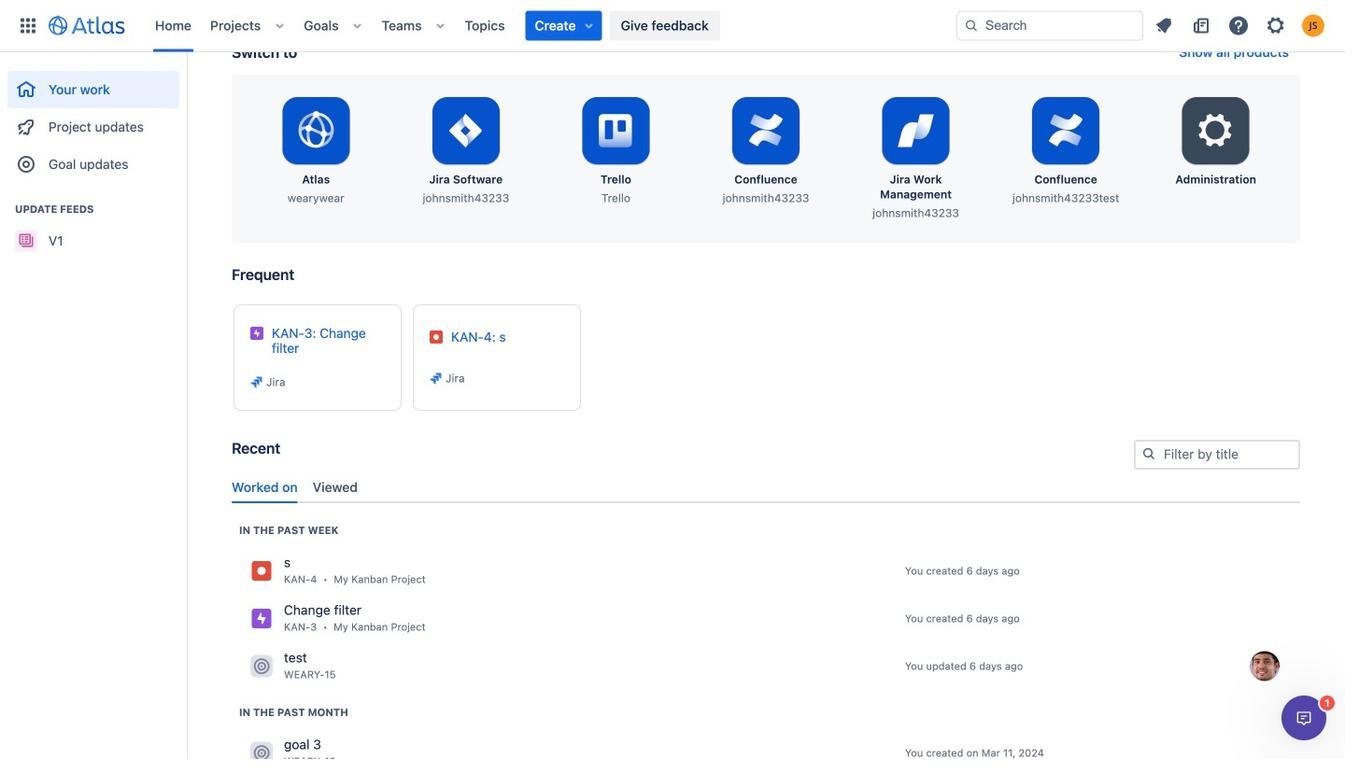 Task type: describe. For each thing, give the bounding box(es) containing it.
Search field
[[957, 11, 1144, 41]]

settings image
[[1194, 108, 1239, 153]]

switch to... image
[[17, 14, 39, 37]]

townsquare image
[[250, 655, 273, 678]]

Filter by title field
[[1136, 442, 1299, 468]]

settings image
[[1265, 14, 1288, 37]]

search image
[[1142, 447, 1157, 462]]

heading for townsquare image
[[239, 705, 348, 720]]

search image
[[964, 18, 979, 33]]

heading for first jira icon
[[239, 523, 339, 538]]

jira image
[[249, 375, 264, 390]]

2 jira image from the top
[[250, 608, 273, 630]]



Task type: vqa. For each thing, say whether or not it's contained in the screenshot.
Create inside dropdown button
no



Task type: locate. For each thing, give the bounding box(es) containing it.
None search field
[[957, 11, 1144, 41]]

1 group from the top
[[7, 52, 179, 189]]

account image
[[1303, 14, 1325, 37]]

dialog
[[1282, 696, 1327, 741]]

0 vertical spatial heading
[[239, 523, 339, 538]]

2 heading from the top
[[239, 705, 348, 720]]

0 vertical spatial jira image
[[250, 560, 273, 582]]

1 vertical spatial heading
[[239, 705, 348, 720]]

1 jira image from the top
[[250, 560, 273, 582]]

townsquare image
[[250, 742, 273, 760]]

jira image
[[250, 560, 273, 582], [250, 608, 273, 630]]

heading
[[239, 523, 339, 538], [239, 705, 348, 720]]

tab list
[[224, 473, 1308, 504]]

banner
[[0, 0, 1346, 52]]

jira image
[[429, 371, 444, 386], [429, 371, 444, 386], [249, 375, 264, 390]]

1 vertical spatial jira image
[[250, 608, 273, 630]]

1 heading from the top
[[239, 523, 339, 538]]

notifications image
[[1153, 14, 1176, 37]]

top element
[[11, 0, 957, 52]]

2 group from the top
[[7, 183, 179, 265]]

help image
[[1228, 14, 1250, 37]]

group
[[7, 52, 179, 189], [7, 183, 179, 265]]



